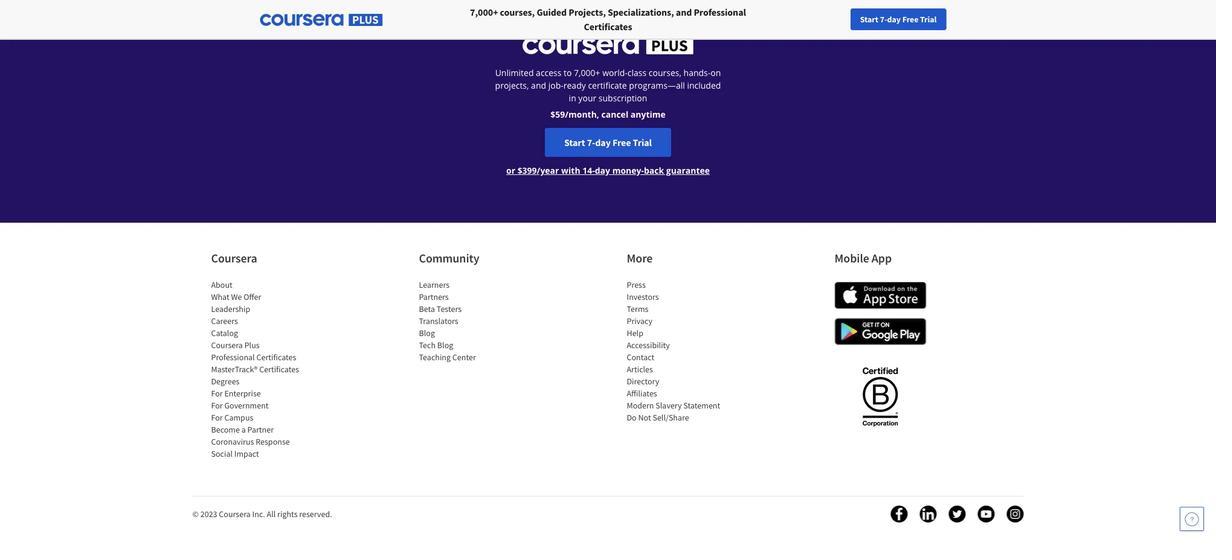 Task type: vqa. For each thing, say whether or not it's contained in the screenshot.
georgetown university image
no



Task type: locate. For each thing, give the bounding box(es) containing it.
and inside unlimited access to 7,000+ world-class courses, hands-on projects, and job-ready certificate programs—all included in your subscription
[[531, 80, 546, 91]]

1 horizontal spatial free
[[903, 14, 919, 25]]

app
[[872, 251, 892, 266]]

1 horizontal spatial start 7-day free trial button
[[851, 8, 947, 30]]

1 horizontal spatial courses,
[[649, 67, 682, 79]]

/month,
[[565, 109, 599, 120]]

coursera up about link
[[211, 251, 257, 266]]

more
[[627, 251, 653, 266]]

rights
[[277, 509, 298, 520]]

careers
[[211, 316, 238, 327]]

2 list from the left
[[419, 279, 522, 364]]

coursera plus image for unlimited
[[523, 37, 694, 54]]

press investors terms privacy help accessibility contact articles directory affiliates modern slavery statement do not sell/share
[[627, 280, 720, 424]]

0 vertical spatial free
[[903, 14, 919, 25]]

degrees link
[[211, 376, 240, 387]]

ready
[[564, 80, 586, 91]]

careers link
[[211, 316, 238, 327]]

coursera plus image
[[260, 14, 383, 26], [523, 37, 694, 54]]

we
[[231, 292, 242, 303]]

access
[[536, 67, 562, 79]]

free for 'start 7-day free trial' button to the left
[[613, 137, 631, 149]]

do not sell/share link
[[627, 413, 689, 424]]

0 vertical spatial blog
[[419, 328, 435, 339]]

blog
[[419, 328, 435, 339], [437, 340, 453, 351]]

tech
[[419, 340, 436, 351]]

0 horizontal spatial 7-
[[587, 137, 595, 149]]

1 vertical spatial blog
[[437, 340, 453, 351]]

1 horizontal spatial professional
[[694, 6, 746, 18]]

1 horizontal spatial and
[[676, 6, 692, 18]]

0 vertical spatial start 7-day free trial button
[[851, 8, 947, 30]]

1 vertical spatial free
[[613, 137, 631, 149]]

programs—all
[[629, 80, 685, 91]]

professional certificates link
[[211, 352, 296, 363]]

about what we offer leadership careers catalog coursera plus professional certificates mastertrack® certificates degrees for enterprise for government for campus become a partner coronavirus response social impact
[[211, 280, 299, 460]]

help link
[[627, 328, 643, 339]]

unlimited
[[495, 67, 534, 79]]

0 horizontal spatial professional
[[211, 352, 255, 363]]

coursera down catalog link
[[211, 340, 243, 351]]

mobile
[[835, 251, 869, 266]]

1 vertical spatial professional
[[211, 352, 255, 363]]

coursera
[[211, 251, 257, 266], [211, 340, 243, 351], [219, 509, 251, 520]]

and down access
[[531, 80, 546, 91]]

degrees
[[211, 376, 240, 387]]

beta testers link
[[419, 304, 462, 315]]

1 vertical spatial courses,
[[649, 67, 682, 79]]

0 vertical spatial certificates
[[584, 21, 632, 33]]

money-
[[613, 165, 644, 176]]

0 vertical spatial coursera plus image
[[260, 14, 383, 26]]

for up for campus link on the bottom
[[211, 401, 223, 412]]

translators link
[[419, 316, 458, 327]]

coursera left inc.
[[219, 509, 251, 520]]

slavery
[[656, 401, 682, 412]]

1 vertical spatial and
[[531, 80, 546, 91]]

coursera youtube image
[[978, 506, 995, 523]]

0 vertical spatial professional
[[694, 6, 746, 18]]

1 list from the left
[[211, 279, 314, 460]]

coursera plus image for 7,000+
[[260, 14, 383, 26]]

1 horizontal spatial 7-
[[880, 14, 887, 25]]

certificate
[[588, 80, 627, 91]]

/year
[[537, 165, 559, 176]]

accessibility
[[627, 340, 670, 351]]

1 vertical spatial coursera
[[211, 340, 243, 351]]

mastertrack® certificates link
[[211, 364, 299, 375]]

list containing press
[[627, 279, 730, 424]]

all
[[267, 509, 276, 520]]

0 vertical spatial start 7-day free trial
[[860, 14, 937, 25]]

courses, left guided
[[500, 6, 535, 18]]

professional inside 7,000+ courses, guided projects, specializations, and professional certificates
[[694, 6, 746, 18]]

0 vertical spatial and
[[676, 6, 692, 18]]

0 vertical spatial day
[[887, 14, 901, 25]]

impact
[[234, 449, 259, 460]]

1 horizontal spatial 7,000+
[[574, 67, 600, 79]]

0 horizontal spatial coursera plus image
[[260, 14, 383, 26]]

blog up tech
[[419, 328, 435, 339]]

0 horizontal spatial list
[[211, 279, 314, 460]]

0 vertical spatial 7,000+
[[470, 6, 498, 18]]

0 vertical spatial for
[[211, 389, 223, 399]]

0 vertical spatial start
[[860, 14, 879, 25]]

modern slavery statement link
[[627, 401, 720, 412]]

0 vertical spatial courses,
[[500, 6, 535, 18]]

$59 /month, cancel anytime
[[551, 109, 666, 120]]

3 list from the left
[[627, 279, 730, 424]]

a
[[242, 425, 246, 436]]

2 vertical spatial for
[[211, 413, 223, 424]]

1 horizontal spatial coursera plus image
[[523, 37, 694, 54]]

what we offer link
[[211, 292, 261, 303]]

response
[[256, 437, 290, 448]]

list containing about
[[211, 279, 314, 460]]

professional inside the about what we offer leadership careers catalog coursera plus professional certificates mastertrack® certificates degrees for enterprise for government for campus become a partner coronavirus response social impact
[[211, 352, 255, 363]]

day
[[887, 14, 901, 25], [595, 137, 611, 149], [595, 165, 610, 176]]

job-
[[549, 80, 564, 91]]

0 vertical spatial 7-
[[880, 14, 887, 25]]

download on the app store image
[[835, 282, 927, 309]]

certificates down professional certificates link
[[259, 364, 299, 375]]

mastertrack®
[[211, 364, 258, 375]]

affiliates
[[627, 389, 657, 399]]

1 horizontal spatial blog
[[437, 340, 453, 351]]

0 horizontal spatial free
[[613, 137, 631, 149]]

terms
[[627, 304, 649, 315]]

for
[[211, 389, 223, 399], [211, 401, 223, 412], [211, 413, 223, 424]]

2 horizontal spatial list
[[627, 279, 730, 424]]

2 vertical spatial coursera
[[219, 509, 251, 520]]

0 horizontal spatial start
[[564, 137, 585, 149]]

courses, up programs—all
[[649, 67, 682, 79]]

day for 'start 7-day free trial' button to the right
[[887, 14, 901, 25]]

beta
[[419, 304, 435, 315]]

for down degrees
[[211, 389, 223, 399]]

2 for from the top
[[211, 401, 223, 412]]

tech blog link
[[419, 340, 453, 351]]

0 horizontal spatial 7,000+
[[470, 6, 498, 18]]

1 horizontal spatial list
[[419, 279, 522, 364]]

coursera plus link
[[211, 340, 260, 351]]

or $399 /year with 14-day money-back guarantee
[[506, 165, 710, 176]]

press
[[627, 280, 646, 291]]

coronavirus response link
[[211, 437, 290, 448]]

1 vertical spatial start
[[564, 137, 585, 149]]

your
[[579, 92, 597, 104]]

1 vertical spatial start 7-day free trial
[[564, 137, 652, 149]]

start
[[860, 14, 879, 25], [564, 137, 585, 149]]

for up become
[[211, 413, 223, 424]]

in
[[569, 92, 576, 104]]

0 horizontal spatial and
[[531, 80, 546, 91]]

None search field
[[166, 8, 456, 32]]

offer
[[244, 292, 261, 303]]

0 horizontal spatial start 7-day free trial
[[564, 137, 652, 149]]

with
[[561, 165, 580, 176]]

certificates up mastertrack® certificates link
[[256, 352, 296, 363]]

0 vertical spatial coursera
[[211, 251, 257, 266]]

professional
[[694, 6, 746, 18], [211, 352, 255, 363]]

list containing learners
[[419, 279, 522, 364]]

world-
[[603, 67, 628, 79]]

1 vertical spatial certificates
[[256, 352, 296, 363]]

blog up teaching center link
[[437, 340, 453, 351]]

about
[[211, 280, 233, 291]]

list
[[211, 279, 314, 460], [419, 279, 522, 364], [627, 279, 730, 424]]

14-
[[583, 165, 595, 176]]

help
[[627, 328, 643, 339]]

3 for from the top
[[211, 413, 223, 424]]

1 vertical spatial for
[[211, 401, 223, 412]]

and right specializations, on the top of page
[[676, 6, 692, 18]]

©
[[192, 509, 199, 520]]

articles
[[627, 364, 653, 375]]

0 horizontal spatial start 7-day free trial button
[[545, 128, 671, 157]]

1 vertical spatial day
[[595, 137, 611, 149]]

1 horizontal spatial trial
[[920, 14, 937, 25]]

plus
[[245, 340, 260, 351]]

on
[[711, 67, 721, 79]]

1 vertical spatial coursera plus image
[[523, 37, 694, 54]]

directory
[[627, 376, 659, 387]]

certificates inside 7,000+ courses, guided projects, specializations, and professional certificates
[[584, 21, 632, 33]]

2023
[[200, 509, 217, 520]]

or
[[506, 165, 515, 176]]

certificates
[[584, 21, 632, 33], [256, 352, 296, 363], [259, 364, 299, 375]]

subscription
[[599, 92, 647, 104]]

certificates down "projects,"
[[584, 21, 632, 33]]

reserved.
[[299, 509, 332, 520]]

0 horizontal spatial trial
[[633, 137, 652, 149]]

1 vertical spatial 7,000+
[[574, 67, 600, 79]]

0 horizontal spatial courses,
[[500, 6, 535, 18]]

1 vertical spatial start 7-day free trial button
[[545, 128, 671, 157]]

courses,
[[500, 6, 535, 18], [649, 67, 682, 79]]



Task type: describe. For each thing, give the bounding box(es) containing it.
inc.
[[252, 509, 265, 520]]

hands-
[[684, 67, 711, 79]]

0 vertical spatial trial
[[920, 14, 937, 25]]

coronavirus
[[211, 437, 254, 448]]

$59
[[551, 109, 565, 120]]

social
[[211, 449, 233, 460]]

1 for from the top
[[211, 389, 223, 399]]

coursera linkedin image
[[920, 506, 937, 523]]

1 vertical spatial trial
[[633, 137, 652, 149]]

partners
[[419, 292, 449, 303]]

courses, inside unlimited access to 7,000+ world-class courses, hands-on projects, and job-ready certificate programs—all included in your subscription
[[649, 67, 682, 79]]

government
[[224, 401, 269, 412]]

learners link
[[419, 280, 450, 291]]

cancel
[[602, 109, 629, 120]]

for government link
[[211, 401, 269, 412]]

for campus link
[[211, 413, 253, 424]]

guarantee
[[666, 165, 710, 176]]

become
[[211, 425, 240, 436]]

list for more
[[627, 279, 730, 424]]

to
[[564, 67, 572, 79]]

what
[[211, 292, 229, 303]]

investors
[[627, 292, 659, 303]]

catalog link
[[211, 328, 238, 339]]

for enterprise link
[[211, 389, 261, 399]]

and inside 7,000+ courses, guided projects, specializations, and professional certificates
[[676, 6, 692, 18]]

testers
[[437, 304, 462, 315]]

become a partner link
[[211, 425, 274, 436]]

press link
[[627, 280, 646, 291]]

campus
[[224, 413, 253, 424]]

catalog
[[211, 328, 238, 339]]

mobile app
[[835, 251, 892, 266]]

7,000+ inside unlimited access to 7,000+ world-class courses, hands-on projects, and job-ready certificate programs—all included in your subscription
[[574, 67, 600, 79]]

coursera twitter image
[[949, 506, 966, 523]]

privacy link
[[627, 316, 653, 327]]

unlimited access to 7,000+ world-class courses, hands-on projects, and job-ready certificate programs—all included in your subscription
[[495, 67, 721, 104]]

enterprise
[[224, 389, 261, 399]]

accessibility link
[[627, 340, 670, 351]]

coursera inside the about what we offer leadership careers catalog coursera plus professional certificates mastertrack® certificates degrees for enterprise for government for campus become a partner coronavirus response social impact
[[211, 340, 243, 351]]

courses, inside 7,000+ courses, guided projects, specializations, and professional certificates
[[500, 6, 535, 18]]

leadership
[[211, 304, 250, 315]]

list for coursera
[[211, 279, 314, 460]]

learners
[[419, 280, 450, 291]]

center
[[453, 352, 476, 363]]

2 vertical spatial day
[[595, 165, 610, 176]]

free for 'start 7-day free trial' button to the right
[[903, 14, 919, 25]]

© 2023 coursera inc. all rights reserved.
[[192, 509, 332, 520]]

contact
[[627, 352, 655, 363]]

translators
[[419, 316, 458, 327]]

do
[[627, 413, 637, 424]]

teaching
[[419, 352, 451, 363]]

7,000+ inside 7,000+ courses, guided projects, specializations, and professional certificates
[[470, 6, 498, 18]]

logo of certified b corporation image
[[856, 361, 905, 433]]

sell/share
[[653, 413, 689, 424]]

partners link
[[419, 292, 449, 303]]

7,000+ courses, guided projects, specializations, and professional certificates
[[470, 6, 746, 33]]

teaching center link
[[419, 352, 476, 363]]

blog link
[[419, 328, 435, 339]]

articles link
[[627, 364, 653, 375]]

contact link
[[627, 352, 655, 363]]

guided
[[537, 6, 567, 18]]

0 horizontal spatial blog
[[419, 328, 435, 339]]

list for community
[[419, 279, 522, 364]]

coursera instagram image
[[1007, 506, 1024, 523]]

coursera facebook image
[[891, 506, 908, 523]]

statement
[[684, 401, 720, 412]]

get it on google play image
[[835, 318, 927, 346]]

specializations,
[[608, 6, 674, 18]]

1 horizontal spatial start
[[860, 14, 879, 25]]

back
[[644, 165, 664, 176]]

1 vertical spatial 7-
[[587, 137, 595, 149]]

2 vertical spatial certificates
[[259, 364, 299, 375]]

help center image
[[1185, 512, 1199, 527]]

affiliates link
[[627, 389, 657, 399]]

included
[[687, 80, 721, 91]]

anytime
[[631, 109, 666, 120]]

projects,
[[569, 6, 606, 18]]

$399
[[518, 165, 537, 176]]

day for 'start 7-day free trial' button to the left
[[595, 137, 611, 149]]

investors link
[[627, 292, 659, 303]]

not
[[638, 413, 651, 424]]

social impact link
[[211, 449, 259, 460]]

about link
[[211, 280, 233, 291]]

projects,
[[495, 80, 529, 91]]

1 horizontal spatial start 7-day free trial
[[860, 14, 937, 25]]



